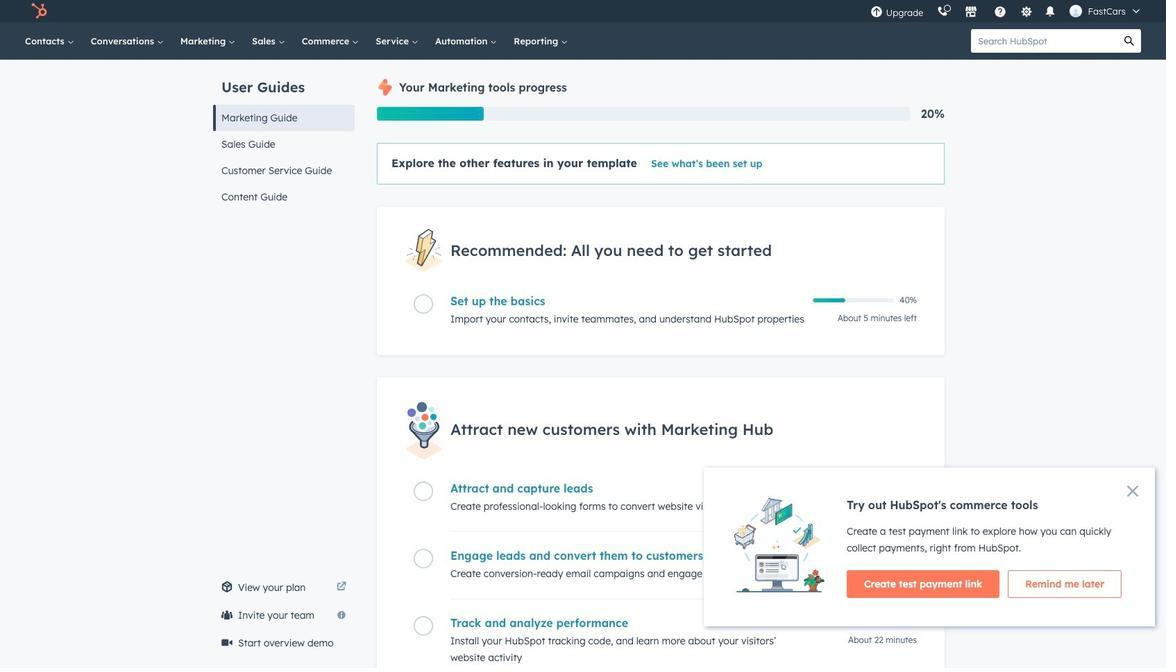 Task type: vqa. For each thing, say whether or not it's contained in the screenshot.
the grid grid
no



Task type: locate. For each thing, give the bounding box(es) containing it.
marketplaces image
[[966, 6, 978, 19]]

progress bar
[[377, 107, 484, 121]]

link opens in a new window image
[[337, 580, 347, 597], [337, 583, 347, 593]]

menu
[[864, 0, 1150, 22]]

user guides element
[[213, 60, 355, 210]]

christina overa image
[[1070, 5, 1083, 17]]

1 link opens in a new window image from the top
[[337, 580, 347, 597]]

2 link opens in a new window image from the top
[[337, 583, 347, 593]]



Task type: describe. For each thing, give the bounding box(es) containing it.
close image
[[1128, 486, 1139, 497]]

Search HubSpot search field
[[972, 29, 1118, 53]]

[object object] complete progress bar
[[813, 299, 846, 303]]



